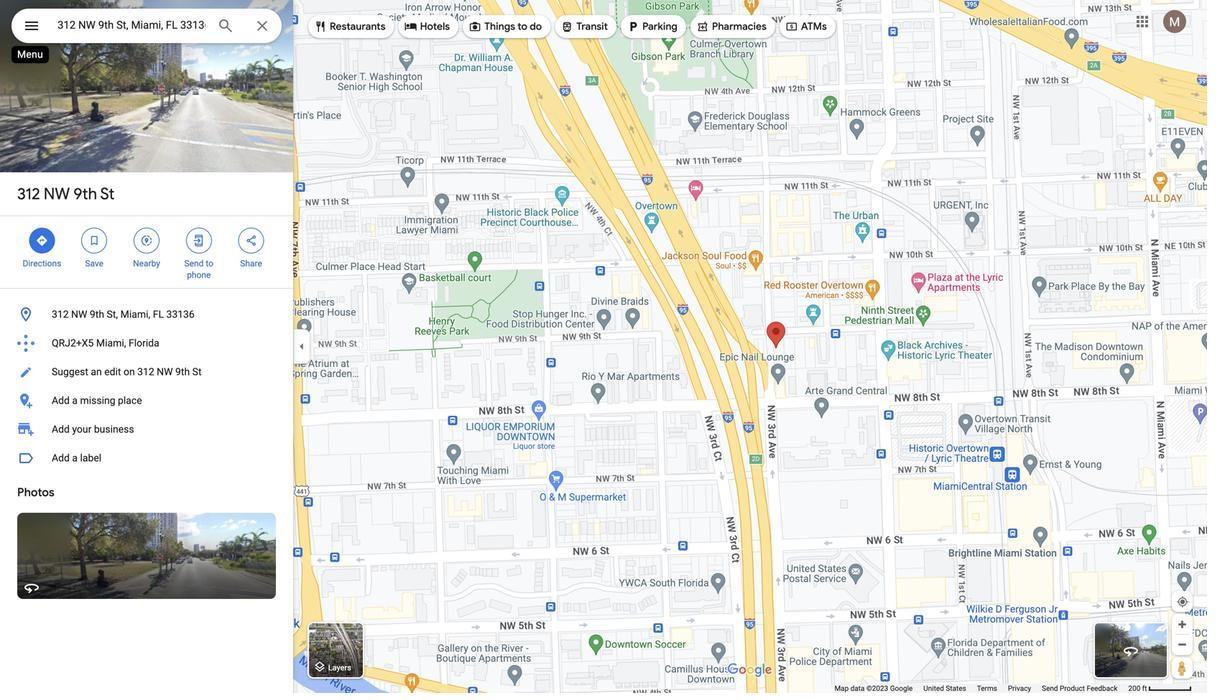 Task type: locate. For each thing, give the bounding box(es) containing it.
312 for 312 nw 9th st
[[17, 184, 40, 204]]

312 nw 9th st, miami, fl 33136
[[52, 309, 195, 321]]

miami, inside '312 nw 9th st, miami, fl 33136' button
[[120, 309, 150, 321]]

1 add from the top
[[52, 395, 70, 407]]

1 vertical spatial send
[[1042, 685, 1058, 693]]

9th for st,
[[90, 309, 104, 321]]

restaurants
[[330, 20, 386, 33]]

send left product on the right bottom
[[1042, 685, 1058, 693]]


[[192, 233, 205, 249]]

 parking
[[627, 19, 678, 34]]

2 a from the top
[[72, 452, 78, 464]]

save
[[85, 259, 104, 269]]

qrj2+x5 miami, florida button
[[0, 329, 293, 358]]

0 vertical spatial add
[[52, 395, 70, 407]]

312 NW 9th St, Miami, FL 33136 field
[[11, 9, 282, 43]]


[[561, 19, 574, 34]]

pharmacies
[[712, 20, 767, 33]]


[[404, 19, 417, 34]]

 button
[[11, 9, 52, 46]]

qrj2+x5
[[52, 337, 94, 349]]

miami,
[[120, 309, 150, 321], [96, 337, 126, 349]]

to
[[518, 20, 528, 33], [206, 259, 213, 269]]

1 vertical spatial add
[[52, 424, 70, 436]]

None field
[[57, 17, 206, 34]]

9th down the qrj2+x5 miami, florida button
[[175, 366, 190, 378]]

nw down the qrj2+x5 miami, florida button
[[157, 366, 173, 378]]

send inside send to phone
[[184, 259, 204, 269]]

312
[[17, 184, 40, 204], [52, 309, 69, 321], [137, 366, 154, 378]]

parking
[[643, 20, 678, 33]]

a left missing
[[72, 395, 78, 407]]

1 a from the top
[[72, 395, 78, 407]]

add left label at the left bottom of page
[[52, 452, 70, 464]]

0 horizontal spatial 312
[[17, 184, 40, 204]]

0 vertical spatial miami,
[[120, 309, 150, 321]]

to left "do"
[[518, 20, 528, 33]]

send up phone
[[184, 259, 204, 269]]

map data ©2023 google
[[835, 685, 913, 693]]

add down suggest
[[52, 395, 70, 407]]

suggest an edit on 312 nw 9th st button
[[0, 358, 293, 387]]

zoom in image
[[1177, 620, 1188, 630]]

st up  on the top
[[100, 184, 115, 204]]

0 vertical spatial a
[[72, 395, 78, 407]]

add a missing place
[[52, 395, 142, 407]]

miami, down st, at the top left of page
[[96, 337, 126, 349]]

312 up qrj2+x5
[[52, 309, 69, 321]]

ft
[[1143, 685, 1147, 693]]

google
[[890, 685, 913, 693]]

0 vertical spatial st
[[100, 184, 115, 204]]

united states
[[924, 685, 967, 693]]

1 vertical spatial to
[[206, 259, 213, 269]]

qrj2+x5 miami, florida
[[52, 337, 159, 349]]


[[314, 19, 327, 34]]

2 horizontal spatial 312
[[137, 366, 154, 378]]

united
[[924, 685, 944, 693]]

9th left st, at the top left of page
[[90, 309, 104, 321]]

2 vertical spatial 9th
[[175, 366, 190, 378]]


[[140, 233, 153, 249]]

3 add from the top
[[52, 452, 70, 464]]

312 inside button
[[52, 309, 69, 321]]

1 vertical spatial 312
[[52, 309, 69, 321]]

share
[[240, 259, 262, 269]]

nearby
[[133, 259, 160, 269]]

1 horizontal spatial st
[[192, 366, 202, 378]]

1 vertical spatial miami,
[[96, 337, 126, 349]]

street view image
[[1123, 643, 1140, 660]]

2 horizontal spatial nw
[[157, 366, 173, 378]]

your
[[72, 424, 92, 436]]

1 horizontal spatial 312
[[52, 309, 69, 321]]

0 vertical spatial send
[[184, 259, 204, 269]]

feedback
[[1087, 685, 1118, 693]]

directions
[[23, 259, 61, 269]]

1 vertical spatial 9th
[[90, 309, 104, 321]]

label
[[80, 452, 101, 464]]

312 for 312 nw 9th st, miami, fl 33136
[[52, 309, 69, 321]]

9th
[[73, 184, 97, 204], [90, 309, 104, 321], [175, 366, 190, 378]]

send inside button
[[1042, 685, 1058, 693]]

©2023
[[867, 685, 889, 693]]

map
[[835, 685, 849, 693]]

st down the qrj2+x5 miami, florida button
[[192, 366, 202, 378]]

add left your
[[52, 424, 70, 436]]

0 horizontal spatial send
[[184, 259, 204, 269]]

nw up 
[[44, 184, 70, 204]]

0 vertical spatial 9th
[[73, 184, 97, 204]]

9th for st
[[73, 184, 97, 204]]

transit
[[577, 20, 608, 33]]

2 add from the top
[[52, 424, 70, 436]]

2 vertical spatial add
[[52, 452, 70, 464]]

terms
[[977, 685, 998, 693]]

0 horizontal spatial nw
[[44, 184, 70, 204]]

privacy
[[1008, 685, 1031, 693]]


[[245, 233, 258, 249]]

add a label
[[52, 452, 101, 464]]

9th inside '312 nw 9th st, miami, fl 33136' button
[[90, 309, 104, 321]]

miami, left fl
[[120, 309, 150, 321]]

add your business
[[52, 424, 134, 436]]

200 ft
[[1129, 685, 1147, 693]]

nw up qrj2+x5
[[71, 309, 87, 321]]

photos
[[17, 486, 54, 500]]

footer inside 'google maps' element
[[835, 684, 1129, 694]]

312 up 
[[17, 184, 40, 204]]

33136
[[166, 309, 195, 321]]

st
[[100, 184, 115, 204], [192, 366, 202, 378]]

nw
[[44, 184, 70, 204], [71, 309, 87, 321], [157, 366, 173, 378]]

do
[[530, 20, 542, 33]]

suggest
[[52, 366, 88, 378]]

miami, inside the qrj2+x5 miami, florida button
[[96, 337, 126, 349]]

9th up  on the top
[[73, 184, 97, 204]]

1 vertical spatial a
[[72, 452, 78, 464]]

send product feedback button
[[1042, 684, 1118, 694]]

to up phone
[[206, 259, 213, 269]]

a for label
[[72, 452, 78, 464]]

1 vertical spatial st
[[192, 366, 202, 378]]

add for add a label
[[52, 452, 70, 464]]

200
[[1129, 685, 1141, 693]]

nw inside button
[[71, 309, 87, 321]]

a
[[72, 395, 78, 407], [72, 452, 78, 464]]

st inside suggest an edit on 312 nw 9th st button
[[192, 366, 202, 378]]

312 right "on"
[[137, 366, 154, 378]]

terms button
[[977, 684, 998, 694]]

0 horizontal spatial to
[[206, 259, 213, 269]]

0 vertical spatial nw
[[44, 184, 70, 204]]

1 horizontal spatial nw
[[71, 309, 87, 321]]

footer
[[835, 684, 1129, 694]]

add
[[52, 395, 70, 407], [52, 424, 70, 436], [52, 452, 70, 464]]

9th inside suggest an edit on 312 nw 9th st button
[[175, 366, 190, 378]]

send
[[184, 259, 204, 269], [1042, 685, 1058, 693]]

none field inside 312 nw 9th st, miami, fl 33136 field
[[57, 17, 206, 34]]

footer containing map data ©2023 google
[[835, 684, 1129, 694]]

2 vertical spatial 312
[[137, 366, 154, 378]]

fl
[[153, 309, 164, 321]]

0 vertical spatial to
[[518, 20, 528, 33]]

312 nw 9th st, miami, fl 33136 button
[[0, 300, 293, 329]]

nw for 312 nw 9th st, miami, fl 33136
[[71, 309, 87, 321]]

missing
[[80, 395, 115, 407]]

 atms
[[786, 19, 827, 34]]

show your location image
[[1177, 596, 1190, 609]]

place
[[118, 395, 142, 407]]

0 vertical spatial 312
[[17, 184, 40, 204]]

an
[[91, 366, 102, 378]]

1 horizontal spatial send
[[1042, 685, 1058, 693]]

 pharmacies
[[696, 19, 767, 34]]

2 vertical spatial nw
[[157, 366, 173, 378]]

1 horizontal spatial to
[[518, 20, 528, 33]]

a left label at the left bottom of page
[[72, 452, 78, 464]]

add for add a missing place
[[52, 395, 70, 407]]

1 vertical spatial nw
[[71, 309, 87, 321]]



Task type: describe. For each thing, give the bounding box(es) containing it.
business
[[94, 424, 134, 436]]

send product feedback
[[1042, 685, 1118, 693]]


[[36, 233, 48, 249]]

 things to do
[[469, 19, 542, 34]]

add your business link
[[0, 415, 293, 444]]

to inside  things to do
[[518, 20, 528, 33]]


[[696, 19, 709, 34]]

layers
[[328, 664, 351, 673]]

send to phone
[[184, 259, 213, 280]]

 transit
[[561, 19, 608, 34]]

nw for 312 nw 9th st
[[44, 184, 70, 204]]

product
[[1060, 685, 1085, 693]]


[[88, 233, 101, 249]]

 search field
[[11, 9, 282, 46]]

add for add your business
[[52, 424, 70, 436]]

312 inside button
[[137, 366, 154, 378]]

suggest an edit on 312 nw 9th st
[[52, 366, 202, 378]]

add a label button
[[0, 444, 293, 473]]

on
[[124, 366, 135, 378]]

312 nw 9th st main content
[[0, 0, 293, 694]]

send for send to phone
[[184, 259, 204, 269]]

phone
[[187, 270, 211, 280]]

edit
[[104, 366, 121, 378]]

0 horizontal spatial st
[[100, 184, 115, 204]]


[[627, 19, 640, 34]]

add a missing place button
[[0, 387, 293, 415]]

200 ft button
[[1129, 685, 1192, 693]]


[[23, 15, 40, 36]]

 restaurants
[[314, 19, 386, 34]]

things
[[485, 20, 515, 33]]

zoom out image
[[1177, 640, 1188, 650]]

st,
[[107, 309, 118, 321]]

google account: madeline spawn  
(madeline.spawn@adept.ai) image
[[1164, 10, 1187, 33]]

send for send product feedback
[[1042, 685, 1058, 693]]

collapse side panel image
[[294, 339, 310, 355]]

a for missing
[[72, 395, 78, 407]]

states
[[946, 685, 967, 693]]

privacy button
[[1008, 684, 1031, 694]]

hotels
[[420, 20, 450, 33]]

actions for 312 nw 9th st region
[[0, 216, 293, 288]]

florida
[[129, 337, 159, 349]]

united states button
[[924, 684, 967, 694]]

atms
[[801, 20, 827, 33]]

312 nw 9th st
[[17, 184, 115, 204]]

show street view coverage image
[[1172, 658, 1193, 679]]

data
[[851, 685, 865, 693]]

to inside send to phone
[[206, 259, 213, 269]]


[[469, 19, 482, 34]]

 hotels
[[404, 19, 450, 34]]

google maps element
[[0, 0, 1207, 694]]

nw inside button
[[157, 366, 173, 378]]


[[786, 19, 798, 34]]



Task type: vqa. For each thing, say whether or not it's contained in the screenshot.


